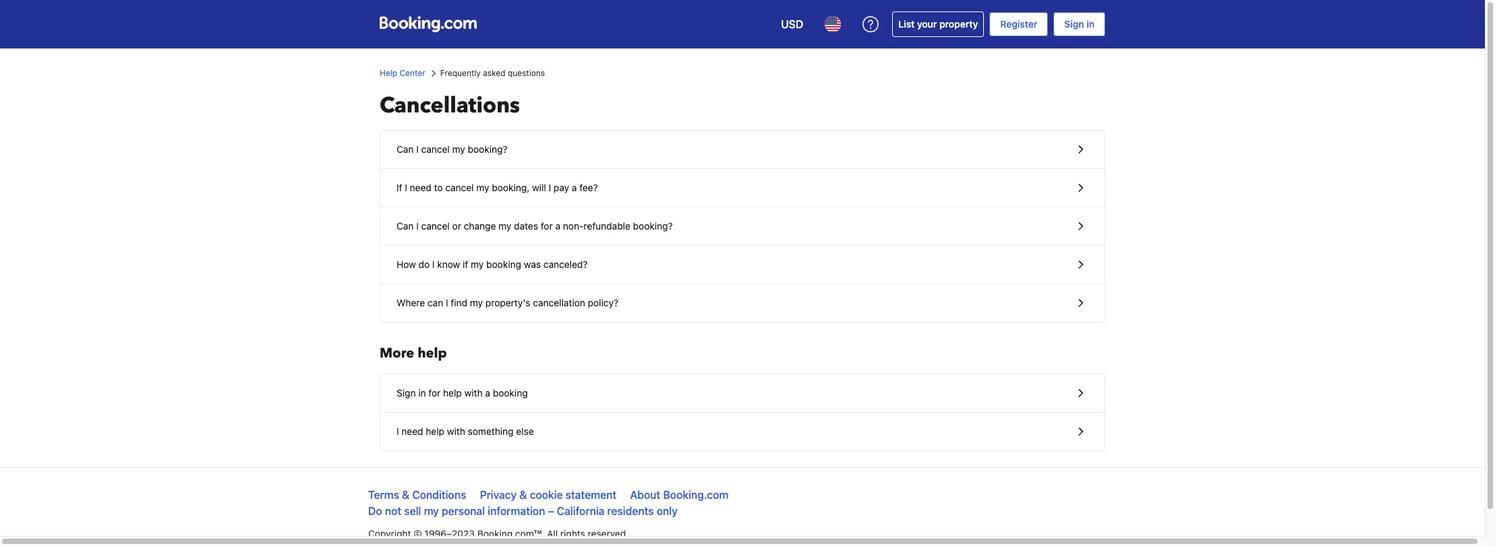 Task type: locate. For each thing, give the bounding box(es) containing it.
help right more
[[418, 345, 447, 363]]

i inside "button"
[[416, 144, 419, 155]]

0 horizontal spatial booking?
[[468, 144, 508, 155]]

can for can i cancel my booking?
[[397, 144, 414, 155]]

statement
[[566, 490, 617, 502]]

in inside button
[[418, 388, 426, 399]]

cancel inside button
[[445, 182, 474, 194]]

help
[[380, 68, 397, 78]]

0 vertical spatial for
[[541, 221, 553, 232]]

a up something
[[485, 388, 490, 399]]

my left booking,
[[476, 182, 489, 194]]

need down sign in for help with a booking
[[402, 426, 423, 438]]

1 horizontal spatial &
[[519, 490, 527, 502]]

2 can from the top
[[397, 221, 414, 232]]

asked
[[483, 68, 506, 78]]

0 vertical spatial can
[[397, 144, 414, 155]]

booking.com online hotel reservations image
[[380, 16, 477, 32]]

0 vertical spatial help
[[418, 345, 447, 363]]

list your property
[[899, 18, 978, 30]]

sign
[[1064, 18, 1084, 30], [397, 388, 416, 399]]

booking? up 'if i need to cancel my booking, will i pay a fee?'
[[468, 144, 508, 155]]

how do i know if my booking was canceled?
[[397, 259, 588, 270]]

know
[[437, 259, 460, 270]]

cancel up the to
[[421, 144, 450, 155]]

i down cancellations
[[416, 144, 419, 155]]

2 vertical spatial cancel
[[421, 221, 450, 232]]

if
[[463, 259, 468, 270]]

property
[[939, 18, 978, 30]]

2 horizontal spatial a
[[572, 182, 577, 194]]

copyright © 1996–2023 booking.com™. all rights reserved.
[[368, 529, 629, 540]]

in for sign in
[[1087, 18, 1095, 30]]

my right find
[[470, 297, 483, 309]]

1 vertical spatial a
[[555, 221, 560, 232]]

cancel left or
[[421, 221, 450, 232]]

cancel inside button
[[421, 221, 450, 232]]

1 horizontal spatial in
[[1087, 18, 1095, 30]]

0 horizontal spatial for
[[429, 388, 441, 399]]

&
[[402, 490, 410, 502], [519, 490, 527, 502]]

help inside button
[[426, 426, 444, 438]]

help
[[418, 345, 447, 363], [443, 388, 462, 399], [426, 426, 444, 438]]

1 vertical spatial in
[[418, 388, 426, 399]]

if i need to cancel my booking, will i pay a fee?
[[397, 182, 598, 194]]

1 vertical spatial for
[[429, 388, 441, 399]]

0 vertical spatial booking?
[[468, 144, 508, 155]]

booking for my
[[486, 259, 521, 270]]

with left something
[[447, 426, 465, 438]]

1 vertical spatial cancel
[[445, 182, 474, 194]]

i up "terms" on the bottom left of the page
[[397, 426, 399, 438]]

how
[[397, 259, 416, 270]]

need inside button
[[410, 182, 432, 194]]

do
[[368, 506, 382, 518]]

a inside button
[[572, 182, 577, 194]]

sell
[[404, 506, 421, 518]]

with up i need help with something else
[[464, 388, 483, 399]]

0 horizontal spatial in
[[418, 388, 426, 399]]

how do i know if my booking was canceled? button
[[380, 246, 1105, 285]]

conditions
[[412, 490, 466, 502]]

0 vertical spatial need
[[410, 182, 432, 194]]

can up how on the left top
[[397, 221, 414, 232]]

sign right 'register' on the right top of the page
[[1064, 18, 1084, 30]]

1 horizontal spatial a
[[555, 221, 560, 232]]

only
[[657, 506, 678, 518]]

1 vertical spatial need
[[402, 426, 423, 438]]

a right pay
[[572, 182, 577, 194]]

help center button
[[380, 67, 425, 80]]

your
[[917, 18, 937, 30]]

in for sign in for help with a booking
[[418, 388, 426, 399]]

0 vertical spatial booking
[[486, 259, 521, 270]]

with inside button
[[464, 388, 483, 399]]

booking,
[[492, 182, 530, 194]]

if i need to cancel my booking, will i pay a fee? button
[[380, 169, 1105, 208]]

where can i find my property's cancellation policy? button
[[380, 285, 1105, 322]]

i need help with something else button
[[380, 413, 1105, 451]]

sign in for help with a booking button
[[380, 375, 1105, 413]]

usd
[[781, 18, 803, 30]]

1996–2023
[[424, 529, 475, 540]]

a
[[572, 182, 577, 194], [555, 221, 560, 232], [485, 388, 490, 399]]

i up do
[[416, 221, 419, 232]]

0 vertical spatial with
[[464, 388, 483, 399]]

cancel inside "button"
[[421, 144, 450, 155]]

policy?
[[588, 297, 618, 309]]

booking? right refundable on the top left of page
[[633, 221, 673, 232]]

was
[[524, 259, 541, 270]]

need left the to
[[410, 182, 432, 194]]

booking inside button
[[486, 259, 521, 270]]

my down conditions
[[424, 506, 439, 518]]

rights
[[560, 529, 585, 540]]

booking
[[486, 259, 521, 270], [493, 388, 528, 399]]

1 horizontal spatial for
[[541, 221, 553, 232]]

1 vertical spatial with
[[447, 426, 465, 438]]

canceled?
[[543, 259, 588, 270]]

terms & conditions link
[[368, 490, 466, 502]]

terms & conditions
[[368, 490, 466, 502]]

in
[[1087, 18, 1095, 30], [418, 388, 426, 399]]

can for can i cancel or change my dates for a non-refundable booking?
[[397, 221, 414, 232]]

1 vertical spatial can
[[397, 221, 414, 232]]

booking? inside "button"
[[468, 144, 508, 155]]

or
[[452, 221, 461, 232]]

booking up else at the left of the page
[[493, 388, 528, 399]]

0 vertical spatial sign
[[1064, 18, 1084, 30]]

1 vertical spatial booking?
[[633, 221, 673, 232]]

need
[[410, 182, 432, 194], [402, 426, 423, 438]]

cancel
[[421, 144, 450, 155], [445, 182, 474, 194], [421, 221, 450, 232]]

can inside button
[[397, 221, 414, 232]]

& up do not sell my personal information – california residents only link
[[519, 490, 527, 502]]

sign for sign in for help with a booking
[[397, 388, 416, 399]]

booking for a
[[493, 388, 528, 399]]

my for personal
[[424, 506, 439, 518]]

booking?
[[468, 144, 508, 155], [633, 221, 673, 232]]

sign in for help with a booking
[[397, 388, 528, 399]]

for down more help
[[429, 388, 441, 399]]

for right dates
[[541, 221, 553, 232]]

reserved.
[[588, 529, 629, 540]]

0 vertical spatial a
[[572, 182, 577, 194]]

my
[[452, 144, 465, 155], [476, 182, 489, 194], [498, 221, 511, 232], [471, 259, 484, 270], [470, 297, 483, 309], [424, 506, 439, 518]]

pay
[[554, 182, 569, 194]]

my right 'if'
[[471, 259, 484, 270]]

copyright
[[368, 529, 411, 540]]

fee?
[[579, 182, 598, 194]]

0 horizontal spatial &
[[402, 490, 410, 502]]

1 vertical spatial booking
[[493, 388, 528, 399]]

booking inside button
[[493, 388, 528, 399]]

1 can from the top
[[397, 144, 414, 155]]

do
[[419, 259, 430, 270]]

i
[[416, 144, 419, 155], [405, 182, 407, 194], [549, 182, 551, 194], [416, 221, 419, 232], [432, 259, 435, 270], [446, 297, 448, 309], [397, 426, 399, 438]]

my for booking,
[[476, 182, 489, 194]]

sign inside button
[[397, 388, 416, 399]]

with
[[464, 388, 483, 399], [447, 426, 465, 438]]

i right will
[[549, 182, 551, 194]]

help down sign in for help with a booking
[[426, 426, 444, 438]]

0 vertical spatial in
[[1087, 18, 1095, 30]]

my down cancellations
[[452, 144, 465, 155]]

0 vertical spatial cancel
[[421, 144, 450, 155]]

2 & from the left
[[519, 490, 527, 502]]

help up i need help with something else
[[443, 388, 462, 399]]

©
[[414, 529, 422, 540]]

for
[[541, 221, 553, 232], [429, 388, 441, 399]]

where can i find my property's cancellation policy?
[[397, 297, 618, 309]]

booking? inside button
[[633, 221, 673, 232]]

usd button
[[773, 8, 812, 40]]

can i cancel or change my dates for a non-refundable booking?
[[397, 221, 673, 232]]

& up sell
[[402, 490, 410, 502]]

cancel for or
[[421, 221, 450, 232]]

refundable
[[584, 221, 631, 232]]

about booking.com link
[[630, 490, 729, 502]]

1 vertical spatial help
[[443, 388, 462, 399]]

1 horizontal spatial booking?
[[633, 221, 673, 232]]

residents
[[607, 506, 654, 518]]

can
[[397, 144, 414, 155], [397, 221, 414, 232]]

can up if
[[397, 144, 414, 155]]

frequently
[[440, 68, 481, 78]]

privacy
[[480, 490, 517, 502]]

booking left was at the top left of the page
[[486, 259, 521, 270]]

my left dates
[[498, 221, 511, 232]]

cancel right the to
[[445, 182, 474, 194]]

–
[[548, 506, 554, 518]]

my inside about booking.com do not sell my personal information – california residents only
[[424, 506, 439, 518]]

0 horizontal spatial sign
[[397, 388, 416, 399]]

2 vertical spatial help
[[426, 426, 444, 438]]

cancel for my
[[421, 144, 450, 155]]

can inside "button"
[[397, 144, 414, 155]]

1 vertical spatial sign
[[397, 388, 416, 399]]

2 vertical spatial a
[[485, 388, 490, 399]]

1 horizontal spatial sign
[[1064, 18, 1084, 30]]

a left non-
[[555, 221, 560, 232]]

sign down more help
[[397, 388, 416, 399]]

list
[[899, 18, 915, 30]]

privacy & cookie statement link
[[480, 490, 617, 502]]

1 & from the left
[[402, 490, 410, 502]]



Task type: vqa. For each thing, say whether or not it's contained in the screenshot.
'OPTIONS' within the the 'Skip the stress of searching – we'll add flight options (provided by Booking.com) to your destination in your booking confirmation.'
no



Task type: describe. For each thing, give the bounding box(es) containing it.
booking.com
[[663, 490, 729, 502]]

booking.com™.
[[477, 529, 544, 540]]

i need help with something else
[[397, 426, 534, 438]]

about booking.com do not sell my personal information – california residents only
[[368, 490, 729, 518]]

property's
[[485, 297, 530, 309]]

dates
[[514, 221, 538, 232]]

can i cancel my booking? button
[[380, 131, 1105, 169]]

find
[[451, 297, 467, 309]]

frequently asked questions
[[440, 68, 545, 78]]

all
[[547, 529, 558, 540]]

cookie
[[530, 490, 563, 502]]

something
[[468, 426, 514, 438]]

where
[[397, 297, 425, 309]]

more
[[380, 345, 414, 363]]

center
[[400, 68, 425, 78]]

register
[[1000, 18, 1037, 30]]

register link
[[990, 12, 1048, 36]]

to
[[434, 182, 443, 194]]

sign for sign in
[[1064, 18, 1084, 30]]

non-
[[563, 221, 584, 232]]

i right do
[[432, 259, 435, 270]]

sign in
[[1064, 18, 1095, 30]]

change
[[464, 221, 496, 232]]

questions
[[508, 68, 545, 78]]

can
[[428, 297, 443, 309]]

my for dates
[[498, 221, 511, 232]]

0 horizontal spatial a
[[485, 388, 490, 399]]

need inside button
[[402, 426, 423, 438]]

list your property link
[[892, 11, 984, 37]]

terms
[[368, 490, 399, 502]]

sign in for help with a booking link
[[380, 375, 1105, 413]]

i inside button
[[397, 426, 399, 438]]

personal
[[442, 506, 485, 518]]

for inside sign in for help with a booking link
[[429, 388, 441, 399]]

not
[[385, 506, 401, 518]]

can i cancel my booking?
[[397, 144, 508, 155]]

privacy & cookie statement
[[480, 490, 617, 502]]

if
[[397, 182, 402, 194]]

cancellations
[[380, 91, 520, 121]]

with inside button
[[447, 426, 465, 438]]

information
[[488, 506, 545, 518]]

will
[[532, 182, 546, 194]]

else
[[516, 426, 534, 438]]

more help
[[380, 345, 447, 363]]

& for terms
[[402, 490, 410, 502]]

about
[[630, 490, 660, 502]]

my inside "button"
[[452, 144, 465, 155]]

for inside 'can i cancel or change my dates for a non-refundable booking?' button
[[541, 221, 553, 232]]

i right can
[[446, 297, 448, 309]]

& for privacy
[[519, 490, 527, 502]]

cancellation
[[533, 297, 585, 309]]

i right if
[[405, 182, 407, 194]]

help center
[[380, 68, 425, 78]]

my for booking
[[471, 259, 484, 270]]

help inside button
[[443, 388, 462, 399]]

california
[[557, 506, 605, 518]]

do not sell my personal information – california residents only link
[[368, 506, 678, 518]]

can i cancel or change my dates for a non-refundable booking? button
[[380, 208, 1105, 246]]

sign in link
[[1054, 12, 1105, 36]]



